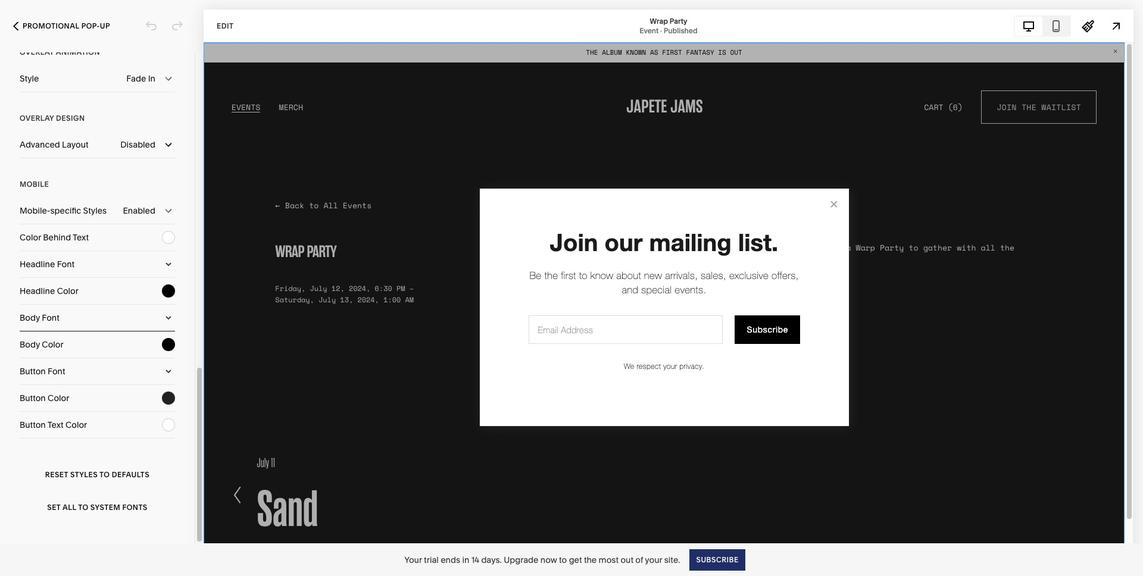 Task type: describe. For each thing, give the bounding box(es) containing it.
·
[[660, 26, 662, 35]]

headline font
[[20, 259, 74, 270]]

mobile
[[20, 180, 49, 189]]

party
[[670, 16, 687, 25]]

wrap party event · published
[[640, 16, 698, 35]]

body for body font
[[20, 313, 40, 323]]

headline font button
[[20, 251, 175, 277]]

body font
[[20, 313, 59, 323]]

undo image
[[145, 20, 158, 33]]

2 vertical spatial to
[[559, 555, 567, 565]]

reset styles to defaults button
[[20, 459, 175, 491]]

button for button text color
[[20, 420, 46, 431]]

your
[[645, 555, 662, 565]]

your
[[404, 555, 422, 565]]

to for all
[[78, 503, 88, 512]]

subscribe
[[696, 555, 739, 564]]

your trial ends in 14 days. upgrade now to get the most out of your site.
[[404, 555, 680, 565]]

animation
[[56, 48, 100, 57]]

design
[[56, 114, 85, 123]]

button text color
[[20, 420, 87, 431]]

color for button color
[[48, 393, 69, 404]]

text inside color behind text button
[[73, 232, 89, 243]]

set all to system fonts
[[47, 503, 148, 512]]

promotional
[[23, 21, 79, 30]]

disabled
[[120, 139, 155, 150]]

button color
[[20, 393, 69, 404]]

enabled
[[123, 205, 155, 216]]

advanced
[[20, 139, 60, 150]]

most
[[599, 555, 619, 565]]

wrap
[[650, 16, 668, 25]]

edit
[[217, 21, 234, 30]]

body for body color
[[20, 339, 40, 350]]

font for button font
[[48, 366, 65, 377]]

Style field
[[20, 66, 175, 92]]

in
[[148, 73, 155, 84]]

subscribe button
[[690, 549, 745, 571]]

mobile-specific styles
[[20, 205, 107, 216]]

overlay design
[[20, 114, 85, 123]]

styles inside button
[[70, 470, 98, 479]]

published
[[664, 26, 698, 35]]

button for button color
[[20, 393, 46, 404]]

site.
[[664, 555, 680, 565]]

in
[[462, 555, 469, 565]]

font for body font
[[42, 313, 59, 323]]

edit button
[[209, 15, 241, 37]]

fonts
[[122, 503, 148, 512]]

reset styles to defaults
[[45, 470, 150, 479]]

color for headline color
[[57, 286, 79, 297]]

upgrade
[[504, 555, 539, 565]]



Task type: locate. For each thing, give the bounding box(es) containing it.
color inside button color button
[[48, 393, 69, 404]]

1 headline from the top
[[20, 259, 55, 270]]

days.
[[481, 555, 502, 565]]

styles up color behind text button at the top
[[83, 205, 107, 216]]

2 button from the top
[[20, 393, 46, 404]]

button down 'button color'
[[20, 420, 46, 431]]

color up 'button font'
[[42, 339, 64, 350]]

set
[[47, 503, 61, 512]]

font up 'button color'
[[48, 366, 65, 377]]

1 horizontal spatial to
[[100, 470, 110, 479]]

styles inside field
[[83, 205, 107, 216]]

0 vertical spatial to
[[100, 470, 110, 479]]

up
[[100, 21, 110, 30]]

1 vertical spatial to
[[78, 503, 88, 512]]

headline up the body font
[[20, 286, 55, 297]]

1 overlay from the top
[[20, 48, 54, 57]]

1 vertical spatial text
[[47, 420, 63, 431]]

out
[[621, 555, 634, 565]]

ends
[[441, 555, 460, 565]]

specific
[[50, 205, 81, 216]]

headline for headline color
[[20, 286, 55, 297]]

2 headline from the top
[[20, 286, 55, 297]]

button text color button
[[20, 412, 175, 438]]

0 vertical spatial font
[[57, 259, 74, 270]]

body
[[20, 313, 40, 323], [20, 339, 40, 350]]

1 vertical spatial button
[[20, 393, 46, 404]]

fade in
[[126, 73, 155, 84]]

color inside color behind text button
[[20, 232, 41, 243]]

style
[[20, 73, 39, 84]]

3 button from the top
[[20, 420, 46, 431]]

promotional pop-up button
[[0, 13, 123, 39]]

button down 'button font'
[[20, 393, 46, 404]]

color inside button text color button
[[65, 420, 87, 431]]

color
[[20, 232, 41, 243], [57, 286, 79, 297], [42, 339, 64, 350], [48, 393, 69, 404], [65, 420, 87, 431]]

mobile-
[[20, 205, 50, 216]]

0 vertical spatial overlay
[[20, 48, 54, 57]]

overlay up advanced
[[20, 114, 54, 123]]

button
[[20, 366, 46, 377], [20, 393, 46, 404], [20, 420, 46, 431]]

0 horizontal spatial to
[[78, 503, 88, 512]]

to inside set all to system fonts button
[[78, 503, 88, 512]]

styles
[[83, 205, 107, 216], [70, 470, 98, 479]]

font for headline font
[[57, 259, 74, 270]]

1 vertical spatial headline
[[20, 286, 55, 297]]

0 horizontal spatial text
[[47, 420, 63, 431]]

font
[[57, 259, 74, 270], [42, 313, 59, 323], [48, 366, 65, 377]]

color down headline font
[[57, 286, 79, 297]]

body color
[[20, 339, 64, 350]]

2 body from the top
[[20, 339, 40, 350]]

body color button
[[20, 332, 175, 358]]

font down behind
[[57, 259, 74, 270]]

1 vertical spatial styles
[[70, 470, 98, 479]]

trial
[[424, 555, 439, 565]]

of
[[636, 555, 643, 565]]

button font button
[[20, 358, 175, 385]]

behind
[[43, 232, 71, 243]]

color inside body color button
[[42, 339, 64, 350]]

body down the body font
[[20, 339, 40, 350]]

headline for headline font
[[20, 259, 55, 270]]

tab list
[[1015, 16, 1070, 35]]

0 vertical spatial headline
[[20, 259, 55, 270]]

color behind text
[[20, 232, 89, 243]]

body font button
[[20, 305, 175, 331]]

fade
[[126, 73, 146, 84]]

14
[[471, 555, 479, 565]]

system
[[90, 503, 120, 512]]

advanced layout
[[20, 139, 89, 150]]

2 horizontal spatial to
[[559, 555, 567, 565]]

text down 'button color'
[[47, 420, 63, 431]]

reset
[[45, 470, 68, 479]]

all
[[63, 503, 76, 512]]

button color button
[[20, 385, 175, 411]]

1 vertical spatial font
[[42, 313, 59, 323]]

body up body color
[[20, 313, 40, 323]]

color left behind
[[20, 232, 41, 243]]

the
[[584, 555, 597, 565]]

to left get
[[559, 555, 567, 565]]

1 vertical spatial body
[[20, 339, 40, 350]]

color down button color button
[[65, 420, 87, 431]]

layout
[[62, 139, 89, 150]]

headline color button
[[20, 278, 175, 304]]

color behind text button
[[20, 224, 175, 251]]

button for button font
[[20, 366, 46, 377]]

to inside 'reset styles to defaults' button
[[100, 470, 110, 479]]

overlay for advanced layout
[[20, 114, 54, 123]]

headline up the headline color
[[20, 259, 55, 270]]

to
[[100, 470, 110, 479], [78, 503, 88, 512], [559, 555, 567, 565]]

1 vertical spatial overlay
[[20, 114, 54, 123]]

defaults
[[112, 470, 150, 479]]

to right all
[[78, 503, 88, 512]]

text
[[73, 232, 89, 243], [47, 420, 63, 431]]

color for body color
[[42, 339, 64, 350]]

0 vertical spatial body
[[20, 313, 40, 323]]

font down the headline color
[[42, 313, 59, 323]]

Mobile-specific Styles field
[[20, 198, 175, 224]]

redo image
[[171, 20, 184, 33]]

to for styles
[[100, 470, 110, 479]]

overlay
[[20, 48, 54, 57], [20, 114, 54, 123]]

text inside button text color button
[[47, 420, 63, 431]]

headline
[[20, 259, 55, 270], [20, 286, 55, 297]]

headline color
[[20, 286, 79, 297]]

set all to system fonts button
[[20, 491, 175, 524]]

Advanced Layout field
[[20, 132, 175, 158]]

promotional pop-up
[[23, 21, 110, 30]]

button inside button
[[20, 420, 46, 431]]

overlay animation
[[20, 48, 100, 57]]

color inside headline color button
[[57, 286, 79, 297]]

color up button text color
[[48, 393, 69, 404]]

get
[[569, 555, 582, 565]]

0 vertical spatial styles
[[83, 205, 107, 216]]

2 overlay from the top
[[20, 114, 54, 123]]

0 vertical spatial button
[[20, 366, 46, 377]]

1 button from the top
[[20, 366, 46, 377]]

overlay for style
[[20, 48, 54, 57]]

styles right "reset"
[[70, 470, 98, 479]]

event
[[640, 26, 659, 35]]

button down body color
[[20, 366, 46, 377]]

text right behind
[[73, 232, 89, 243]]

1 body from the top
[[20, 313, 40, 323]]

button font
[[20, 366, 65, 377]]

1 horizontal spatial text
[[73, 232, 89, 243]]

0 vertical spatial text
[[73, 232, 89, 243]]

to left 'defaults'
[[100, 470, 110, 479]]

overlay up style on the left top of the page
[[20, 48, 54, 57]]

now
[[541, 555, 557, 565]]

2 vertical spatial button
[[20, 420, 46, 431]]

pop-
[[81, 21, 100, 30]]

2 vertical spatial font
[[48, 366, 65, 377]]



Task type: vqa. For each thing, say whether or not it's contained in the screenshot.
List Box
no



